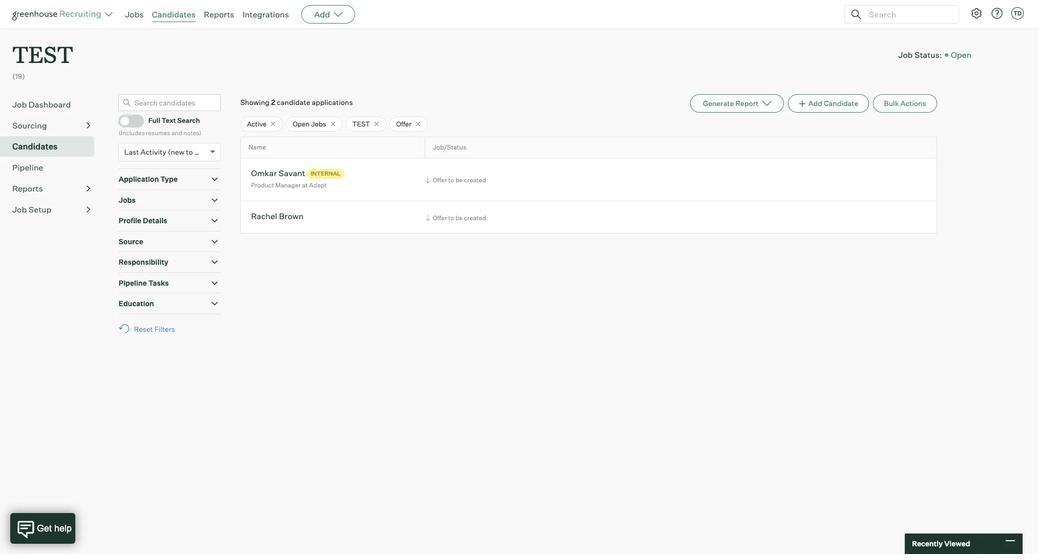 Task type: vqa. For each thing, say whether or not it's contained in the screenshot.
2nd offer to be created link from the bottom
yes



Task type: describe. For each thing, give the bounding box(es) containing it.
filters
[[154, 325, 175, 333]]

bulk actions
[[884, 99, 926, 107]]

checkmark image
[[123, 117, 131, 124]]

search
[[177, 117, 200, 125]]

responsibility
[[119, 258, 168, 267]]

generate report
[[703, 99, 759, 107]]

Search candidates field
[[119, 94, 221, 111]]

sourcing link
[[12, 119, 90, 132]]

integrations
[[243, 9, 289, 19]]

at
[[302, 182, 308, 189]]

reset
[[134, 325, 153, 333]]

2 vertical spatial jobs
[[119, 196, 136, 204]]

td button
[[1012, 7, 1024, 19]]

greenhouse recruiting image
[[12, 8, 105, 20]]

omkar
[[251, 168, 277, 178]]

integrations link
[[243, 9, 289, 19]]

rachel brown link
[[251, 211, 304, 223]]

bulk actions link
[[873, 94, 937, 113]]

1 vertical spatial jobs
[[311, 120, 326, 128]]

1 vertical spatial candidates
[[12, 141, 58, 152]]

generate report button
[[690, 94, 784, 113]]

add button
[[301, 5, 355, 24]]

showing 2 candidate applications
[[240, 98, 353, 106]]

profile details
[[119, 216, 167, 225]]

full text search (includes resumes and notes)
[[119, 117, 202, 137]]

td button
[[1010, 5, 1026, 22]]

Search text field
[[867, 7, 950, 22]]

report
[[736, 99, 759, 107]]

omkar savant
[[251, 168, 305, 178]]

manager
[[275, 182, 301, 189]]

candidate reports are now available! apply filters and select "view in app" element
[[690, 94, 784, 113]]

job/status
[[433, 144, 466, 151]]

type
[[160, 175, 178, 184]]

bulk
[[884, 99, 899, 107]]

applications
[[312, 98, 353, 106]]

job for job status:
[[898, 50, 913, 60]]

add candidate link
[[788, 94, 869, 113]]

activity
[[141, 148, 166, 156]]

omkar savant link
[[251, 168, 305, 180]]

source
[[119, 237, 143, 246]]

tasks
[[148, 279, 169, 287]]

0 horizontal spatial reports link
[[12, 182, 90, 195]]

2
[[271, 98, 275, 106]]

last
[[124, 148, 139, 156]]

old)
[[194, 148, 208, 156]]

2 created from the top
[[464, 214, 486, 222]]

job dashboard
[[12, 99, 71, 110]]

product
[[251, 182, 274, 189]]

sourcing
[[12, 120, 47, 131]]

text
[[162, 117, 176, 125]]

adept
[[309, 182, 327, 189]]

to for second the offer to be created link from the bottom of the page
[[448, 176, 454, 184]]

last activity (new to old)
[[124, 148, 208, 156]]

jobs link
[[125, 9, 144, 19]]

resumes
[[146, 129, 170, 137]]

1 horizontal spatial reports
[[204, 9, 234, 19]]

to for 1st the offer to be created link from the bottom of the page
[[448, 214, 454, 222]]

details
[[143, 216, 167, 225]]

recently viewed
[[912, 540, 970, 548]]

offer for second the offer to be created link from the bottom of the page
[[433, 176, 447, 184]]

full
[[148, 117, 160, 125]]

1 horizontal spatial candidates
[[152, 9, 196, 19]]

job setup link
[[12, 203, 90, 216]]

offer to be created for second the offer to be created link from the bottom of the page
[[433, 176, 486, 184]]

2 offer to be created link from the top
[[424, 213, 489, 223]]

last activity (new to old) option
[[124, 148, 208, 156]]

0 vertical spatial offer
[[396, 120, 412, 128]]

and
[[172, 129, 182, 137]]

job for job dashboard
[[12, 99, 27, 110]]

rachel
[[251, 211, 277, 221]]



Task type: locate. For each thing, give the bounding box(es) containing it.
1 vertical spatial offer to be created link
[[424, 213, 489, 223]]

candidates down sourcing
[[12, 141, 58, 152]]

pipeline link
[[12, 161, 90, 174]]

0 vertical spatial offer to be created
[[433, 176, 486, 184]]

0 vertical spatial jobs
[[125, 9, 144, 19]]

0 horizontal spatial candidates
[[12, 141, 58, 152]]

application
[[119, 175, 159, 184]]

reset filters
[[134, 325, 175, 333]]

reports link
[[204, 9, 234, 19], [12, 182, 90, 195]]

2 offer to be created from the top
[[433, 214, 486, 222]]

1 vertical spatial created
[[464, 214, 486, 222]]

(includes
[[119, 129, 145, 137]]

test up (19)
[[12, 39, 73, 69]]

offer
[[396, 120, 412, 128], [433, 176, 447, 184], [433, 214, 447, 222]]

1 vertical spatial test
[[352, 120, 370, 128]]

reports
[[204, 9, 234, 19], [12, 183, 43, 194]]

0 horizontal spatial reports
[[12, 183, 43, 194]]

1 vertical spatial reports link
[[12, 182, 90, 195]]

0 vertical spatial be
[[456, 176, 463, 184]]

offer to be created for 1st the offer to be created link from the bottom of the page
[[433, 214, 486, 222]]

1 vertical spatial offer to be created
[[433, 214, 486, 222]]

1 created from the top
[[464, 176, 486, 184]]

reports link left "integrations"
[[204, 9, 234, 19]]

candidates link right jobs link
[[152, 9, 196, 19]]

open down showing 2 candidate applications at the left top of the page
[[293, 120, 310, 128]]

candidate
[[824, 99, 859, 107]]

0 horizontal spatial add
[[314, 9, 330, 19]]

1 horizontal spatial pipeline
[[119, 279, 147, 287]]

job setup
[[12, 204, 51, 215]]

status:
[[915, 50, 942, 60]]

job left status:
[[898, 50, 913, 60]]

1 vertical spatial job
[[12, 99, 27, 110]]

test down applications
[[352, 120, 370, 128]]

0 horizontal spatial test
[[12, 39, 73, 69]]

reports left "integrations"
[[204, 9, 234, 19]]

job up sourcing
[[12, 99, 27, 110]]

configure image
[[971, 7, 983, 19]]

candidates link up pipeline link
[[12, 140, 90, 153]]

pipeline up 'education' on the left bottom of the page
[[119, 279, 147, 287]]

0 vertical spatial reports
[[204, 9, 234, 19]]

1 horizontal spatial add
[[809, 99, 823, 107]]

savant
[[279, 168, 305, 178]]

profile
[[119, 216, 141, 225]]

viewed
[[944, 540, 970, 548]]

0 horizontal spatial open
[[293, 120, 310, 128]]

reports up job setup
[[12, 183, 43, 194]]

open
[[951, 50, 972, 60], [293, 120, 310, 128]]

active
[[247, 120, 267, 128]]

test
[[12, 39, 73, 69], [352, 120, 370, 128]]

(new
[[168, 148, 184, 156]]

showing
[[240, 98, 270, 106]]

pipeline for pipeline tasks
[[119, 279, 147, 287]]

reset filters button
[[119, 320, 180, 339]]

open jobs
[[293, 120, 326, 128]]

created
[[464, 176, 486, 184], [464, 214, 486, 222]]

0 vertical spatial test
[[12, 39, 73, 69]]

0 vertical spatial add
[[314, 9, 330, 19]]

1 vertical spatial pipeline
[[119, 279, 147, 287]]

education
[[119, 299, 154, 308]]

test (19)
[[12, 39, 73, 81]]

name
[[248, 144, 266, 151]]

job
[[898, 50, 913, 60], [12, 99, 27, 110], [12, 204, 27, 215]]

offer to be created link
[[424, 175, 489, 185], [424, 213, 489, 223]]

pipeline tasks
[[119, 279, 169, 287]]

notes)
[[184, 129, 202, 137]]

0 vertical spatial job
[[898, 50, 913, 60]]

pipeline inside pipeline link
[[12, 162, 43, 173]]

2 vertical spatial offer
[[433, 214, 447, 222]]

add candidate
[[809, 99, 859, 107]]

0 vertical spatial candidates link
[[152, 9, 196, 19]]

2 vertical spatial job
[[12, 204, 27, 215]]

test for test
[[352, 120, 370, 128]]

0 vertical spatial reports link
[[204, 9, 234, 19]]

offer for 1st the offer to be created link from the bottom of the page
[[433, 214, 447, 222]]

0 vertical spatial pipeline
[[12, 162, 43, 173]]

add
[[314, 9, 330, 19], [809, 99, 823, 107]]

1 horizontal spatial test
[[352, 120, 370, 128]]

0 vertical spatial candidates
[[152, 9, 196, 19]]

1 vertical spatial add
[[809, 99, 823, 107]]

0 vertical spatial offer to be created link
[[424, 175, 489, 185]]

pipeline for pipeline
[[12, 162, 43, 173]]

1 vertical spatial reports
[[12, 183, 43, 194]]

jobs
[[125, 9, 144, 19], [311, 120, 326, 128], [119, 196, 136, 204]]

0 vertical spatial open
[[951, 50, 972, 60]]

pipeline down sourcing
[[12, 162, 43, 173]]

test for test (19)
[[12, 39, 73, 69]]

(19)
[[12, 72, 25, 81]]

to
[[186, 148, 193, 156], [448, 176, 454, 184], [448, 214, 454, 222]]

open for open jobs
[[293, 120, 310, 128]]

open right status:
[[951, 50, 972, 60]]

setup
[[29, 204, 51, 215]]

1 vertical spatial offer
[[433, 176, 447, 184]]

2 vertical spatial to
[[448, 214, 454, 222]]

rachel brown
[[251, 211, 304, 221]]

1 vertical spatial open
[[293, 120, 310, 128]]

brown
[[279, 211, 304, 221]]

be
[[456, 176, 463, 184], [456, 214, 463, 222]]

2 be from the top
[[456, 214, 463, 222]]

0 horizontal spatial pipeline
[[12, 162, 43, 173]]

0 vertical spatial to
[[186, 148, 193, 156]]

1 offer to be created from the top
[[433, 176, 486, 184]]

0 horizontal spatial candidates link
[[12, 140, 90, 153]]

add for add
[[314, 9, 330, 19]]

actions
[[901, 99, 926, 107]]

add inside popup button
[[314, 9, 330, 19]]

application type
[[119, 175, 178, 184]]

candidates right jobs link
[[152, 9, 196, 19]]

generate
[[703, 99, 734, 107]]

product manager at adept
[[251, 182, 327, 189]]

1 horizontal spatial open
[[951, 50, 972, 60]]

1 offer to be created link from the top
[[424, 175, 489, 185]]

candidates link
[[152, 9, 196, 19], [12, 140, 90, 153]]

1 be from the top
[[456, 176, 463, 184]]

open for open
[[951, 50, 972, 60]]

test link
[[12, 29, 73, 71]]

add for add candidate
[[809, 99, 823, 107]]

1 vertical spatial be
[[456, 214, 463, 222]]

recently
[[912, 540, 943, 548]]

1 horizontal spatial candidates link
[[152, 9, 196, 19]]

1 vertical spatial to
[[448, 176, 454, 184]]

1 horizontal spatial reports link
[[204, 9, 234, 19]]

job left the setup
[[12, 204, 27, 215]]

dashboard
[[29, 99, 71, 110]]

job for job setup
[[12, 204, 27, 215]]

internal
[[311, 170, 341, 178]]

offer to be created
[[433, 176, 486, 184], [433, 214, 486, 222]]

pipeline
[[12, 162, 43, 173], [119, 279, 147, 287]]

job status:
[[898, 50, 942, 60]]

0 vertical spatial created
[[464, 176, 486, 184]]

job dashboard link
[[12, 98, 90, 111]]

1 vertical spatial candidates link
[[12, 140, 90, 153]]

td
[[1014, 10, 1022, 17]]

candidate
[[277, 98, 310, 106]]

reports link down pipeline link
[[12, 182, 90, 195]]

candidates
[[152, 9, 196, 19], [12, 141, 58, 152]]



